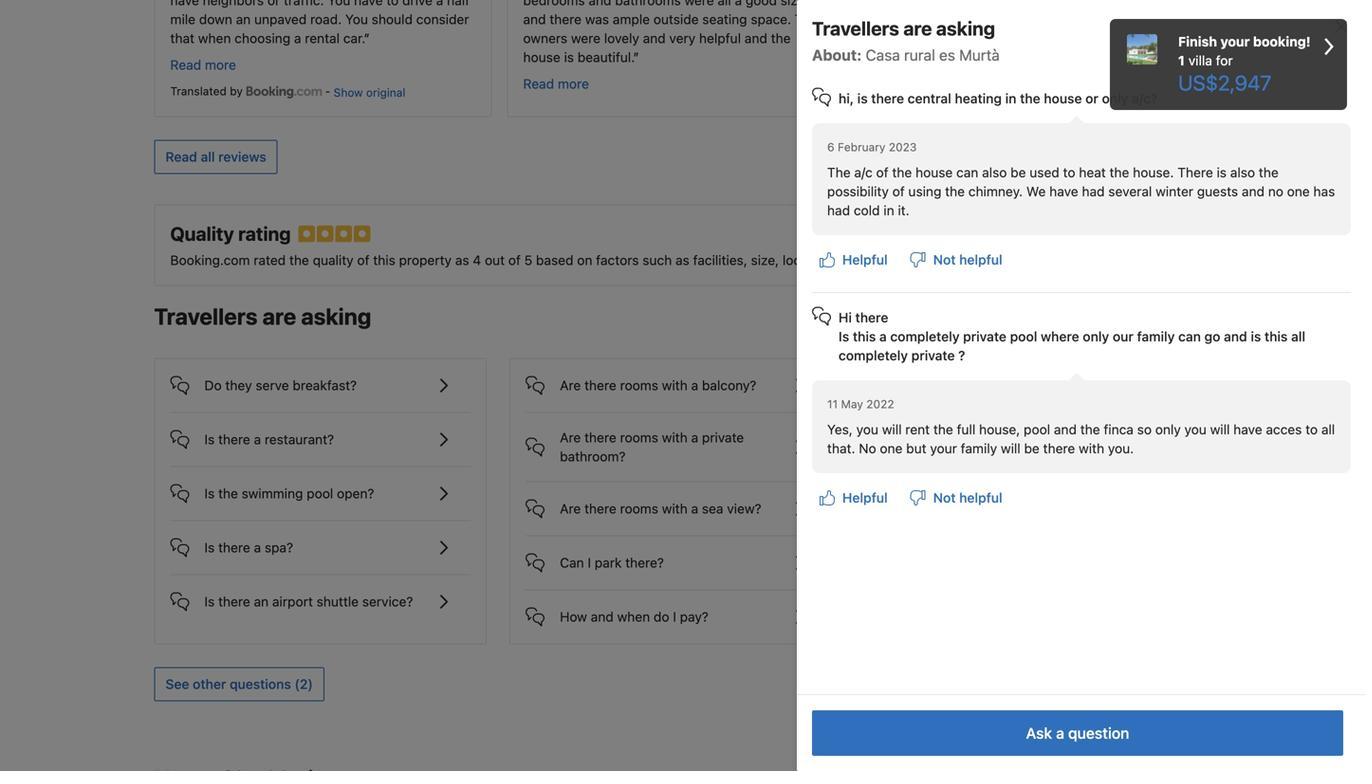 Task type: locate. For each thing, give the bounding box(es) containing it.
asking down quality
[[301, 303, 371, 330]]

can inside hi there is this a completely private pool where only our family can go and is this all completely private ?
[[1179, 329, 1202, 345]]

only right or
[[1103, 91, 1129, 106]]

have inside "the a/c of the house can also be used to heat the house. there is also the possibility of using the chimney. we have had several winter guests and no one has had cold in it."
[[1050, 184, 1079, 199]]

1 rooms from the top
[[620, 378, 659, 393]]

a down are there rooms with a balcony? button
[[692, 430, 699, 446]]

is inside is there an airport shuttle service? button
[[205, 594, 215, 610]]

pool for and
[[1024, 422, 1051, 438]]

0 horizontal spatial also
[[983, 165, 1008, 180]]

full
[[957, 422, 976, 438]]

of
[[877, 165, 889, 180], [893, 184, 905, 199], [357, 252, 370, 268], [509, 252, 521, 268]]

with
[[662, 378, 688, 393], [662, 430, 688, 446], [1079, 441, 1105, 457], [662, 501, 688, 517]]

1 vertical spatial had
[[828, 203, 851, 218]]

2 horizontal spatial will
[[1211, 422, 1231, 438]]

your inside yes, you will rent the full house, pool and the finca so only you will have acces to all that. no one but your family will be there with you.
[[931, 441, 958, 457]]

question right host
[[1069, 725, 1130, 743]]

only for our
[[1084, 329, 1110, 345]]

private down balcony?
[[702, 430, 744, 446]]

0 horizontal spatial will
[[883, 422, 902, 438]]

2 vertical spatial all
[[1322, 422, 1336, 438]]

ask a question for top ask a question button
[[986, 497, 1078, 513]]

1 horizontal spatial to
[[1306, 422, 1319, 438]]

only left our
[[1084, 329, 1110, 345]]

1 helpful from the top
[[960, 252, 1003, 268]]

1 vertical spatial not helpful
[[934, 490, 1003, 506]]

a left balcony?
[[692, 378, 699, 393]]

will
[[883, 422, 902, 438], [1211, 422, 1231, 438], [1001, 441, 1021, 457]]

helpful button for the a/c of the house can also be used to heat the house. there is also the possibility of using the chimney. we have had several winter guests and no one has had cold in it.
[[813, 243, 896, 277]]

there for is there a restaurant?
[[218, 432, 250, 447]]

1 vertical spatial are
[[560, 430, 581, 446]]

using
[[909, 184, 942, 199]]

is there an airport shuttle service?
[[205, 594, 413, 610]]

1 vertical spatial pool
[[1024, 422, 1051, 438]]

0 vertical spatial only
[[1103, 91, 1129, 106]]

the up no
[[1260, 165, 1279, 180]]

airport
[[272, 594, 313, 610]]

have down used
[[1050, 184, 1079, 199]]

house
[[1045, 91, 1083, 106], [916, 165, 953, 180]]

1 horizontal spatial your
[[1221, 34, 1251, 49]]

1 also from the left
[[983, 165, 1008, 180]]

not helpful down still
[[934, 490, 1003, 506]]

this left property in the top of the page
[[373, 252, 396, 268]]

can left go
[[1179, 329, 1202, 345]]

0 vertical spatial question
[[1024, 497, 1078, 513]]

1 vertical spatial i
[[673, 609, 677, 625]]

0 vertical spatial to
[[1064, 165, 1076, 180]]

-
[[325, 84, 331, 98]]

with for are there rooms with a balcony?
[[662, 378, 688, 393]]

it.
[[898, 203, 910, 218]]

this up 11 may 2022
[[853, 329, 877, 345]]

this right go
[[1265, 329, 1289, 345]]

0 vertical spatial travellers
[[813, 17, 900, 39]]

host
[[1032, 739, 1066, 757]]

0 vertical spatial not helpful
[[934, 252, 1003, 268]]

and
[[1243, 184, 1265, 199], [835, 252, 858, 268], [1225, 329, 1248, 345], [1055, 422, 1077, 438], [591, 609, 614, 625]]

with left you.
[[1079, 441, 1105, 457]]

house up using at the right of page
[[916, 165, 953, 180]]

also
[[983, 165, 1008, 180], [1231, 165, 1256, 180]]

park
[[595, 555, 622, 571]]

all right acces
[[1322, 422, 1336, 438]]

your up "for"
[[1221, 34, 1251, 49]]

is left spa? on the bottom left
[[205, 540, 215, 556]]

completely
[[891, 329, 960, 345], [839, 348, 909, 364]]

asking inside travellers are asking about: casa rural es murtà
[[937, 17, 996, 39]]

1 horizontal spatial one
[[1288, 184, 1311, 199]]

1 vertical spatial rooms
[[620, 430, 659, 446]]

and right the how
[[591, 609, 614, 625]]

question for the bottom ask a question button
[[1069, 725, 1130, 743]]

and up looking?
[[1055, 422, 1077, 438]]

2 helpful from the top
[[960, 490, 1003, 506]]

0 horizontal spatial your
[[931, 441, 958, 457]]

house left or
[[1045, 91, 1083, 106]]

booking!
[[1254, 34, 1311, 49]]

is left swimming on the left bottom
[[205, 486, 215, 502]]

1 horizontal spatial had
[[1083, 184, 1106, 199]]

1 helpful button from the top
[[813, 243, 896, 277]]

is down hi at the top
[[839, 329, 850, 345]]

1 horizontal spatial all
[[1292, 329, 1306, 345]]

0 horizontal spatial had
[[828, 203, 851, 218]]

is the swimming pool open?
[[205, 486, 374, 502]]

1 not helpful from the top
[[934, 252, 1003, 268]]

about:
[[813, 46, 862, 64]]

is inside is the swimming pool open? button
[[205, 486, 215, 502]]

with up are there rooms with a private bathroom? button
[[662, 378, 688, 393]]

are for are there rooms with a private bathroom?
[[560, 430, 581, 446]]

0 vertical spatial asking
[[937, 17, 996, 39]]

are up rural
[[904, 17, 933, 39]]

is inside is there a restaurant? button
[[205, 432, 215, 447]]

helpful button
[[813, 243, 896, 277], [813, 481, 896, 515]]

10
[[1174, 739, 1191, 757]]

1 vertical spatial question
[[1069, 725, 1130, 743]]

pool left where
[[1011, 329, 1038, 345]]

there for is there a spa?
[[218, 540, 250, 556]]

1 horizontal spatial travellers
[[813, 17, 900, 39]]

ask inside 'travellers are asking' dialog
[[1027, 725, 1053, 743]]

1 vertical spatial "
[[634, 49, 640, 65]]

had down heat
[[1083, 184, 1106, 199]]

only
[[1103, 91, 1129, 106], [1084, 329, 1110, 345], [1156, 422, 1182, 438]]

with left sea
[[662, 501, 688, 517]]

your
[[1221, 34, 1251, 49], [931, 441, 958, 457]]

1 helpful from the top
[[843, 252, 888, 268]]

with inside are there rooms with a private bathroom?
[[662, 430, 688, 446]]

be inside "the a/c of the house can also be used to heat the house. there is also the possibility of using the chimney. we have had several winter guests and no one has had cold in it."
[[1011, 165, 1027, 180]]

0 vertical spatial more
[[205, 57, 236, 72]]

are down rated
[[263, 303, 296, 330]]

also up the guests
[[1231, 165, 1256, 180]]

rural
[[905, 46, 936, 64]]

pool up still looking?
[[1024, 422, 1051, 438]]

a up 2022
[[880, 329, 887, 345]]

as left 4
[[456, 252, 470, 268]]

asking up murtà
[[937, 17, 996, 39]]

finish your booking! 1 villa for us$2,947
[[1179, 34, 1311, 95]]

helpful down chimney.
[[960, 252, 1003, 268]]

ask a question for the bottom ask a question button
[[1027, 725, 1130, 743]]

2 horizontal spatial all
[[1322, 422, 1336, 438]]

read for read all reviews button
[[166, 149, 197, 165]]

0 horizontal spatial i
[[588, 555, 591, 571]]

1 horizontal spatial you
[[1185, 422, 1207, 438]]

ask down still
[[986, 497, 1009, 513]]

all
[[201, 149, 215, 165], [1292, 329, 1306, 345], [1322, 422, 1336, 438]]

yes, you will rent the full house, pool and the finca so only you will have acces to all that. no one but your family will be there with you.
[[828, 422, 1336, 457]]

rooms up bathroom? at the bottom of page
[[620, 430, 659, 446]]

read
[[170, 57, 201, 72], [524, 76, 555, 91], [166, 149, 197, 165]]

ask left review
[[1027, 725, 1053, 743]]

4
[[473, 252, 482, 268]]

and inside "the a/c of the house can also be used to heat the house. there is also the possibility of using the chimney. we have had several winter guests and no one has had cold in it."
[[1243, 184, 1265, 199]]

i
[[588, 555, 591, 571], [673, 609, 677, 625]]

hi there is this a completely private pool where only our family can go and is this all completely private ?
[[839, 310, 1310, 364]]

1 horizontal spatial this
[[853, 329, 877, 345]]

0 vertical spatial read
[[170, 57, 201, 72]]

not helpful button
[[903, 243, 1011, 277], [903, 481, 1011, 515]]

2 horizontal spatial is
[[1252, 329, 1262, 345]]

0 horizontal spatial read more button
[[170, 55, 236, 74]]

will down "house,"
[[1001, 441, 1021, 457]]

and inside yes, you will rent the full house, pool and the finca so only you will have acces to all that. no one but your family will be there with you.
[[1055, 422, 1077, 438]]

asking for travellers are asking
[[301, 303, 371, 330]]

are inside are there rooms with a private bathroom?
[[560, 430, 581, 446]]

not helpful
[[934, 252, 1003, 268], [934, 490, 1003, 506]]

0 vertical spatial ask a question button
[[975, 488, 1089, 522]]

host review score element
[[978, 737, 1159, 760]]

0 vertical spatial helpful
[[960, 252, 1003, 268]]

i right the can
[[588, 555, 591, 571]]

1 not helpful button from the top
[[903, 243, 1011, 277]]

swimming
[[242, 486, 303, 502]]

to left heat
[[1064, 165, 1076, 180]]

1 vertical spatial read
[[524, 76, 555, 91]]

will left rent
[[883, 422, 902, 438]]

helpful for also
[[960, 252, 1003, 268]]

there inside are there rooms with a private bathroom?
[[585, 430, 617, 446]]

an
[[254, 594, 269, 610]]

is for is there a spa?
[[205, 540, 215, 556]]

had
[[1083, 184, 1106, 199], [828, 203, 851, 218]]

0 horizontal spatial in
[[884, 203, 895, 218]]

i right do
[[673, 609, 677, 625]]

helpful button down cold
[[813, 243, 896, 277]]

0 vertical spatial helpful button
[[813, 243, 896, 277]]

score
[[1119, 739, 1159, 757]]

all inside yes, you will rent the full house, pool and the finca so only you will have acces to all that. no one but your family will be there with you.
[[1322, 422, 1336, 438]]

so
[[1138, 422, 1152, 438]]

1 vertical spatial helpful
[[843, 490, 888, 506]]

1 vertical spatial ask
[[1027, 725, 1053, 743]]

is right hi,
[[858, 91, 868, 106]]

question for top ask a question button
[[1024, 497, 1078, 513]]

question down looking?
[[1024, 497, 1078, 513]]

0 horizontal spatial all
[[201, 149, 215, 165]]

the right rated
[[290, 252, 309, 268]]

helpful down still
[[960, 490, 1003, 506]]

0 vertical spatial completely
[[891, 329, 960, 345]]

1 vertical spatial more
[[558, 76, 589, 91]]

there inside hi there is this a completely private pool where only our family can go and is this all completely private ?
[[856, 310, 889, 326]]

0 vertical spatial are
[[904, 17, 933, 39]]

had down possibility
[[828, 203, 851, 218]]

1 are from the top
[[560, 378, 581, 393]]

2 as from the left
[[676, 252, 690, 268]]

be
[[1011, 165, 1027, 180], [1025, 441, 1040, 457]]

a/c?
[[1133, 91, 1158, 106]]

family down full at bottom right
[[961, 441, 998, 457]]

1 vertical spatial one
[[880, 441, 903, 457]]

0 vertical spatial are
[[560, 378, 581, 393]]

not helpful button for one
[[903, 481, 1011, 515]]

2 you from the left
[[1185, 422, 1207, 438]]

0 horizontal spatial "
[[364, 30, 370, 46]]

helpful for house,
[[960, 490, 1003, 506]]

question inside 'travellers are asking' dialog
[[1069, 725, 1130, 743]]

only inside hi there is this a completely private pool where only our family can go and is this all completely private ?
[[1084, 329, 1110, 345]]

and left no
[[1243, 184, 1265, 199]]

have inside yes, you will rent the full house, pool and the finca so only you will have acces to all that. no one but your family will be there with you.
[[1234, 422, 1263, 438]]

are there rooms with a balcony? button
[[526, 359, 827, 397]]

do
[[654, 609, 670, 625]]

1 horizontal spatial asking
[[937, 17, 996, 39]]

are
[[560, 378, 581, 393], [560, 430, 581, 446], [560, 501, 581, 517]]

1 vertical spatial asking
[[301, 303, 371, 330]]

with down are there rooms with a balcony?
[[662, 430, 688, 446]]

0 horizontal spatial as
[[456, 252, 470, 268]]

11 may 2022
[[828, 398, 895, 411]]

1 vertical spatial be
[[1025, 441, 1040, 457]]

the up several
[[1110, 165, 1130, 180]]

pool for where
[[1011, 329, 1038, 345]]

0 vertical spatial not helpful button
[[903, 243, 1011, 277]]

1 horizontal spatial can
[[1179, 329, 1202, 345]]

in left the it.
[[884, 203, 895, 218]]

0 vertical spatial have
[[1050, 184, 1079, 199]]

1 vertical spatial travellers
[[154, 303, 258, 330]]

your right but
[[931, 441, 958, 457]]

more for leftmost read more button
[[205, 57, 236, 72]]

this
[[373, 252, 396, 268], [853, 329, 877, 345], [1265, 329, 1289, 345]]

winter
[[1156, 184, 1194, 199]]

1 vertical spatial house
[[916, 165, 953, 180]]

see
[[166, 677, 189, 692]]

can inside "the a/c of the house can also be used to heat the house. there is also the possibility of using the chimney. we have had several winter guests and no one has had cold in it."
[[957, 165, 979, 180]]

1 not from the top
[[934, 252, 956, 268]]

pool left open?
[[307, 486, 333, 502]]

2 not helpful from the top
[[934, 490, 1003, 506]]

have left acces
[[1234, 422, 1263, 438]]

private
[[964, 329, 1007, 345], [912, 348, 956, 364], [702, 430, 744, 446]]

the inside button
[[218, 486, 238, 502]]

helpful button for yes, you will rent the full house, pool and the finca so only you will have acces to all that. no one but your family will be there with you.
[[813, 481, 896, 515]]

as right such
[[676, 252, 690, 268]]

1 vertical spatial only
[[1084, 329, 1110, 345]]

0 horizontal spatial private
[[702, 430, 744, 446]]

2 are from the top
[[560, 430, 581, 446]]

0 vertical spatial private
[[964, 329, 1007, 345]]

in right the heating at right top
[[1006, 91, 1017, 106]]

is for is there a restaurant?
[[205, 432, 215, 447]]

0 vertical spatial ask
[[986, 497, 1009, 513]]

2 vertical spatial only
[[1156, 422, 1182, 438]]

are inside travellers are asking about: casa rural es murtà
[[904, 17, 933, 39]]

no
[[1269, 184, 1284, 199]]

not helpful button down the it.
[[903, 243, 1011, 277]]

house,
[[980, 422, 1021, 438]]

1 vertical spatial not helpful button
[[903, 481, 1011, 515]]

the left finca
[[1081, 422, 1101, 438]]

hi
[[839, 310, 852, 326]]

asking for travellers are asking about: casa rural es murtà
[[937, 17, 996, 39]]

rooms inside are there rooms with a private bathroom?
[[620, 430, 659, 446]]

private left ?
[[912, 348, 956, 364]]

of up the it.
[[893, 184, 905, 199]]

pool inside yes, you will rent the full house, pool and the finca so only you will have acces to all that. no one but your family will be there with you.
[[1024, 422, 1051, 438]]

0 horizontal spatial one
[[880, 441, 903, 457]]

0 vertical spatial be
[[1011, 165, 1027, 180]]

1 horizontal spatial read more
[[524, 76, 589, 91]]

there for is there an airport shuttle service?
[[218, 594, 250, 610]]

can up chimney.
[[957, 165, 979, 180]]

you up no
[[857, 422, 879, 438]]

rooms up are there rooms with a private bathroom?
[[620, 378, 659, 393]]

rent
[[906, 422, 930, 438]]

3 are from the top
[[560, 501, 581, 517]]

finca
[[1104, 422, 1134, 438]]

all right go
[[1292, 329, 1306, 345]]

1 vertical spatial read more
[[524, 76, 589, 91]]

travellers down booking.com
[[154, 303, 258, 330]]

1 horizontal spatial ask
[[1027, 725, 1053, 743]]

2 not helpful button from the top
[[903, 481, 1011, 515]]

is inside is there a spa? button
[[205, 540, 215, 556]]

rooms for sea
[[620, 501, 659, 517]]

not helpful down chimney.
[[934, 252, 1003, 268]]

villa
[[1189, 53, 1213, 68]]

read for read more button to the right
[[524, 76, 555, 91]]

2 helpful from the top
[[843, 490, 888, 506]]

1 vertical spatial helpful
[[960, 490, 1003, 506]]

1 vertical spatial all
[[1292, 329, 1306, 345]]

one inside yes, you will rent the full house, pool and the finca so only you will have acces to all that. no one but your family will be there with you.
[[880, 441, 903, 457]]

will left acces
[[1211, 422, 1231, 438]]

and right go
[[1225, 329, 1248, 345]]

be right still
[[1025, 441, 1040, 457]]

0 horizontal spatial asking
[[301, 303, 371, 330]]

private up ?
[[964, 329, 1007, 345]]

helpful button down that.
[[813, 481, 896, 515]]

do they serve breakfast?
[[205, 378, 357, 393]]

the left swimming on the left bottom
[[218, 486, 238, 502]]

2 not from the top
[[934, 490, 956, 506]]

0 vertical spatial pool
[[1011, 329, 1038, 345]]

family right our
[[1138, 329, 1176, 345]]

travellers inside travellers are asking about: casa rural es murtà
[[813, 17, 900, 39]]

2 helpful button from the top
[[813, 481, 896, 515]]

view?
[[727, 501, 762, 517]]

0 vertical spatial not
[[934, 252, 956, 268]]

2 horizontal spatial private
[[964, 329, 1007, 345]]

0 vertical spatial i
[[588, 555, 591, 571]]

is the swimming pool open? button
[[170, 467, 471, 505]]

family
[[1138, 329, 1176, 345], [961, 441, 998, 457]]

can i park there?
[[560, 555, 664, 571]]

0 vertical spatial helpful
[[843, 252, 888, 268]]

not helpful for chimney.
[[934, 252, 1003, 268]]

be left used
[[1011, 165, 1027, 180]]

there for are there rooms with a private bathroom?
[[585, 430, 617, 446]]

1 vertical spatial private
[[912, 348, 956, 364]]

ask a question inside 'travellers are asking' dialog
[[1027, 725, 1130, 743]]

still looking?
[[975, 441, 1089, 463]]

0 horizontal spatial are
[[263, 303, 296, 330]]

all left reviews
[[201, 149, 215, 165]]

helpful for the a/c of the house can also be used to heat the house. there is also the possibility of using the chimney. we have had several winter guests and no one has had cold in it.
[[843, 252, 888, 268]]

1 as from the left
[[456, 252, 470, 268]]

pool
[[1011, 329, 1038, 345], [1024, 422, 1051, 438], [307, 486, 333, 502]]

0 vertical spatial rooms
[[620, 378, 659, 393]]

completely up ?
[[891, 329, 960, 345]]

there for hi there is this a completely private pool where only our family can go and is this all completely private ?
[[856, 310, 889, 326]]

helpful down no
[[843, 490, 888, 506]]

1 horizontal spatial have
[[1234, 422, 1263, 438]]

is down do
[[205, 432, 215, 447]]

helpful
[[843, 252, 888, 268], [843, 490, 888, 506]]

based
[[536, 252, 574, 268]]

0 vertical spatial family
[[1138, 329, 1176, 345]]

there for are there rooms with a balcony?
[[585, 378, 617, 393]]

1 horizontal spatial in
[[1006, 91, 1017, 106]]

helpful down cold
[[843, 252, 888, 268]]

factors
[[596, 252, 639, 268]]

1 vertical spatial not
[[934, 490, 956, 506]]

travellers up about:
[[813, 17, 900, 39]]

1 horizontal spatial i
[[673, 609, 677, 625]]

1 horizontal spatial more
[[558, 76, 589, 91]]

family inside yes, you will rent the full house, pool and the finca so only you will have acces to all that. no one but your family will be there with you.
[[961, 441, 998, 457]]

is right go
[[1252, 329, 1262, 345]]

pay?
[[680, 609, 709, 625]]

are for are there rooms with a sea view?
[[560, 501, 581, 517]]

not helpful button down still
[[903, 481, 1011, 515]]

show original button
[[334, 84, 406, 101]]

do
[[205, 378, 222, 393]]

are there rooms with a sea view?
[[560, 501, 762, 517]]

6 february 2023
[[828, 140, 917, 154]]

2 vertical spatial rooms
[[620, 501, 659, 517]]

there for are there rooms with a sea view?
[[585, 501, 617, 517]]

0 horizontal spatial you
[[857, 422, 879, 438]]

3 rooms from the top
[[620, 501, 659, 517]]

may
[[842, 398, 864, 411]]

2 rooms from the top
[[620, 430, 659, 446]]

2 also from the left
[[1231, 165, 1256, 180]]

pool inside hi there is this a completely private pool where only our family can go and is this all completely private ?
[[1011, 329, 1038, 345]]

with for are there rooms with a sea view?
[[662, 501, 688, 517]]

0 horizontal spatial family
[[961, 441, 998, 457]]

is up the guests
[[1218, 165, 1227, 180]]

1 horizontal spatial will
[[1001, 441, 1021, 457]]

completely down hi at the top
[[839, 348, 909, 364]]

- show original
[[322, 84, 406, 99]]

0 horizontal spatial ask
[[986, 497, 1009, 513]]

rooms for private
[[620, 430, 659, 446]]

to right acces
[[1306, 422, 1319, 438]]



Task type: vqa. For each thing, say whether or not it's contained in the screenshot.
the bottommost house
yes



Task type: describe. For each thing, give the bounding box(es) containing it.
reviews
[[219, 149, 266, 165]]

a/c
[[855, 165, 873, 180]]

is inside hi there is this a completely private pool where only our family can go and is this all completely private ?
[[839, 329, 850, 345]]

and inside hi there is this a completely private pool where only our family can go and is this all completely private ?
[[1225, 329, 1248, 345]]

other
[[193, 677, 226, 692]]

see other questions (2)
[[166, 677, 313, 692]]

quality
[[170, 222, 234, 245]]

can
[[560, 555, 584, 571]]

0 vertical spatial "
[[364, 30, 370, 46]]

read all reviews button
[[154, 140, 278, 174]]

rooms for balcony?
[[620, 378, 659, 393]]

can i park there? button
[[526, 537, 827, 575]]

not for one
[[934, 490, 956, 506]]

hi,
[[839, 91, 854, 106]]

0 horizontal spatial this
[[373, 252, 396, 268]]

one inside "the a/c of the house can also be used to heat the house. there is also the possibility of using the chimney. we have had several winter guests and no one has had cold in it."
[[1288, 184, 1311, 199]]

heat
[[1080, 165, 1107, 180]]

translated by
[[170, 84, 246, 98]]

translated
[[170, 84, 227, 98]]

go
[[1205, 329, 1221, 345]]

1 vertical spatial completely
[[839, 348, 909, 364]]

our
[[1113, 329, 1134, 345]]

0 vertical spatial house
[[1045, 91, 1083, 106]]

on
[[577, 252, 593, 268]]

read all reviews
[[166, 149, 266, 165]]

house inside "the a/c of the house can also be used to heat the house. there is also the possibility of using the chimney. we have had several winter guests and no one has had cold in it."
[[916, 165, 953, 180]]

no
[[859, 441, 877, 457]]

that.
[[828, 441, 856, 457]]

travellers for travellers are asking
[[154, 303, 258, 330]]

0 vertical spatial read more
[[170, 57, 236, 72]]

your inside 'finish your booking! 1 villa for us$2,947'
[[1221, 34, 1251, 49]]

is inside hi there is this a completely private pool where only our family can go and is this all completely private ?
[[1252, 329, 1262, 345]]

private inside are there rooms with a private bathroom?
[[702, 430, 744, 446]]

with for are there rooms with a private bathroom?
[[662, 430, 688, 446]]

balcony?
[[702, 378, 757, 393]]

travellers are asking dialog
[[767, 0, 1367, 772]]

how and when do i pay? button
[[526, 591, 827, 629]]

family inside hi there is this a completely private pool where only our family can go and is this all completely private ?
[[1138, 329, 1176, 345]]

in inside "the a/c of the house can also be used to heat the house. there is also the possibility of using the chimney. we have had several winter guests and no one has had cold in it."
[[884, 203, 895, 218]]

the left full at bottom right
[[934, 422, 954, 438]]

all inside hi there is this a completely private pool where only our family can go and is this all completely private ?
[[1292, 329, 1306, 345]]

not helpful for one
[[934, 490, 1003, 506]]

by
[[230, 84, 243, 98]]

6
[[828, 140, 835, 154]]

only for a/c?
[[1103, 91, 1129, 106]]

2023
[[889, 140, 917, 154]]

where
[[1041, 329, 1080, 345]]

2 horizontal spatial this
[[1265, 329, 1289, 345]]

with inside yes, you will rent the full house, pool and the finca so only you will have acces to all that. no one but your family will be there with you.
[[1079, 441, 1105, 457]]

?
[[959, 348, 966, 364]]

finish
[[1179, 34, 1218, 49]]

1 vertical spatial ask a question button
[[813, 711, 1344, 757]]

the right the heating at right top
[[1021, 91, 1041, 106]]

or
[[1086, 91, 1099, 106]]

has
[[1314, 184, 1336, 199]]

property
[[399, 252, 452, 268]]

services
[[862, 252, 913, 268]]

only inside yes, you will rent the full house, pool and the finca so only you will have acces to all that. no one but your family will be there with you.
[[1156, 422, 1182, 438]]

hi, is there central heating in the house or only a/c?
[[839, 91, 1158, 106]]

but
[[907, 441, 927, 457]]

yes,
[[828, 422, 853, 438]]

the
[[828, 165, 851, 180]]

not for chimney.
[[934, 252, 956, 268]]

a left spa? on the bottom left
[[254, 540, 261, 556]]

rated
[[254, 252, 286, 268]]

facilities,
[[694, 252, 748, 268]]

pool inside button
[[307, 486, 333, 502]]

size,
[[751, 252, 780, 268]]

breakfast?
[[293, 378, 357, 393]]

a inside hi there is this a completely private pool where only our family can go and is this all completely private ?
[[880, 329, 887, 345]]

quality
[[313, 252, 354, 268]]

and right location
[[835, 252, 858, 268]]

5
[[525, 252, 533, 268]]

to inside "the a/c of the house can also be used to heat the house. there is also the possibility of using the chimney. we have had several winter guests and no one has had cold in it."
[[1064, 165, 1076, 180]]

1 horizontal spatial "
[[634, 49, 640, 65]]

spa?
[[265, 540, 293, 556]]

is inside "the a/c of the house can also be used to heat the house. there is also the possibility of using the chimney. we have had several winter guests and no one has had cold in it."
[[1218, 165, 1227, 180]]

original
[[366, 86, 406, 99]]

of right quality
[[357, 252, 370, 268]]

be inside yes, you will rent the full house, pool and the finca so only you will have acces to all that. no one but your family will be there with you.
[[1025, 441, 1040, 457]]

is there an airport shuttle service? button
[[170, 576, 471, 614]]

0 vertical spatial in
[[1006, 91, 1017, 106]]

rating
[[238, 222, 291, 245]]

of right a/c on the right top of page
[[877, 165, 889, 180]]

you.
[[1109, 441, 1135, 457]]

i inside button
[[673, 609, 677, 625]]

of left 5
[[509, 252, 521, 268]]

not helpful button for chimney.
[[903, 243, 1011, 277]]

location
[[783, 252, 832, 268]]

0 vertical spatial had
[[1083, 184, 1106, 199]]

a left restaurant?
[[254, 432, 261, 447]]

bathroom?
[[560, 449, 626, 465]]

are there rooms with a private bathroom? button
[[526, 413, 827, 466]]

there inside yes, you will rent the full house, pool and the finca so only you will have acces to all that. no one but your family will be there with you.
[[1044, 441, 1076, 457]]

booking.com
[[170, 252, 250, 268]]

are for travellers are asking
[[263, 303, 296, 330]]

rightchevron image
[[1325, 32, 1335, 61]]

more for read more button to the right
[[558, 76, 589, 91]]

looking?
[[1013, 441, 1089, 463]]

chimney.
[[969, 184, 1023, 199]]

casa
[[866, 46, 901, 64]]

a inside are there rooms with a private bathroom?
[[692, 430, 699, 446]]

when
[[618, 609, 650, 625]]

1 horizontal spatial read more button
[[524, 74, 589, 93]]

acces
[[1267, 422, 1303, 438]]

the down 2023
[[893, 165, 913, 180]]

sea
[[702, 501, 724, 517]]

there
[[1178, 165, 1214, 180]]

is for is there an airport shuttle service?
[[205, 594, 215, 610]]

serve
[[256, 378, 289, 393]]

booking.com rated the quality of this property as 4 out of 5 based on factors such as facilities, size, location and services provided.
[[170, 252, 974, 268]]

travellers are asking
[[154, 303, 371, 330]]

how
[[560, 609, 588, 625]]

a left review
[[1057, 725, 1065, 743]]

2022
[[867, 398, 895, 411]]

murtà
[[960, 46, 1000, 64]]

to inside yes, you will rent the full house, pool and the finca so only you will have acces to all that. no one but your family will be there with you.
[[1306, 422, 1319, 438]]

heating
[[955, 91, 1003, 106]]

provided.
[[916, 252, 974, 268]]

1 horizontal spatial private
[[912, 348, 956, 364]]

are there rooms with a private bathroom?
[[560, 430, 744, 465]]

such
[[643, 252, 672, 268]]

1 you from the left
[[857, 422, 879, 438]]

a down still looking?
[[1013, 497, 1020, 513]]

guests
[[1198, 184, 1239, 199]]

central
[[908, 91, 952, 106]]

possibility
[[828, 184, 889, 199]]

and inside button
[[591, 609, 614, 625]]

helpful for yes, you will rent the full house, pool and the finca so only you will have acces to all that. no one but your family will be there with you.
[[843, 490, 888, 506]]

quality rating
[[170, 222, 291, 245]]

are for are there rooms with a balcony?
[[560, 378, 581, 393]]

all inside read all reviews button
[[201, 149, 215, 165]]

0 vertical spatial is
[[858, 91, 868, 106]]

travellers for travellers are asking about: casa rural es murtà
[[813, 17, 900, 39]]

is there a restaurant? button
[[170, 413, 471, 451]]

a left sea
[[692, 501, 699, 517]]

show
[[334, 86, 363, 99]]

questions
[[230, 677, 291, 692]]

i inside button
[[588, 555, 591, 571]]

read for leftmost read more button
[[170, 57, 201, 72]]

out
[[485, 252, 505, 268]]

the right using at the right of page
[[946, 184, 966, 199]]

review
[[1069, 739, 1116, 757]]

how and when do i pay?
[[560, 609, 709, 625]]

travellers are asking about: casa rural es murtà
[[813, 17, 1000, 64]]

10 element
[[1166, 732, 1198, 765]]

is for is the swimming pool open?
[[205, 486, 215, 502]]

are for travellers are asking about: casa rural es murtà
[[904, 17, 933, 39]]



